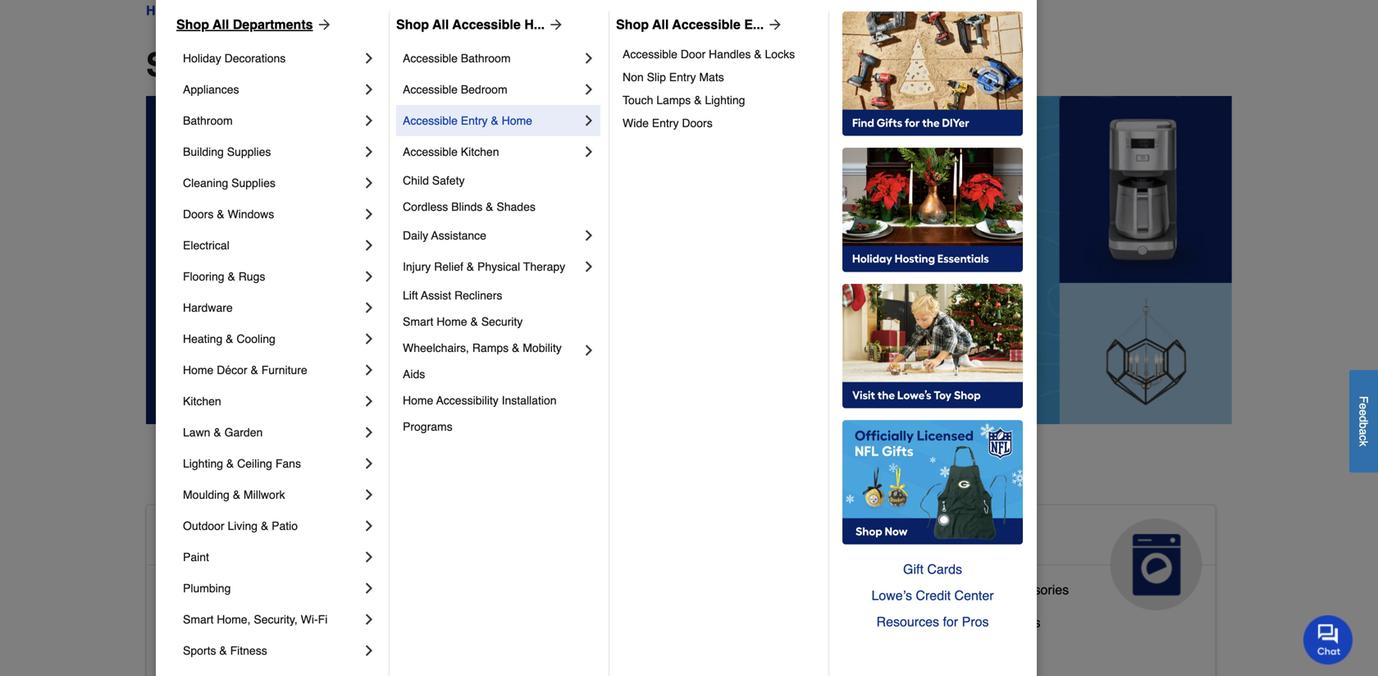 Task type: vqa. For each thing, say whether or not it's contained in the screenshot.
chevron right icon for Kitchen
yes



Task type: describe. For each thing, give the bounding box(es) containing it.
& down smart home, security, wi-fi "link"
[[261, 648, 269, 663]]

electrical
[[183, 239, 230, 252]]

fitness
[[230, 644, 267, 657]]

home link
[[146, 1, 183, 21]]

& left rugs
[[228, 270, 235, 283]]

smart home & security
[[403, 315, 523, 328]]

building
[[183, 145, 224, 158]]

care
[[526, 551, 577, 578]]

lift assist recliners
[[403, 289, 503, 302]]

departments link
[[197, 1, 272, 21]]

windows
[[228, 208, 274, 221]]

accessible door handles & locks link
[[623, 43, 817, 66]]

chillers
[[997, 615, 1041, 630]]

building supplies
[[183, 145, 271, 158]]

pet inside animal & pet care
[[632, 525, 667, 551]]

entry for the left accessible entry & home 'link'
[[226, 648, 257, 663]]

child safety
[[403, 174, 465, 187]]

décor
[[217, 364, 247, 377]]

accessible door handles & locks
[[623, 48, 795, 61]]

security,
[[254, 613, 298, 626]]

beverage & wine chillers
[[891, 615, 1041, 630]]

0 vertical spatial accessible bathroom link
[[403, 43, 581, 74]]

0 vertical spatial appliances link
[[183, 74, 361, 105]]

kitchen link
[[183, 386, 361, 417]]

smart home & security link
[[403, 309, 597, 335]]

ceiling
[[237, 457, 272, 470]]

beverage & wine chillers link
[[891, 611, 1041, 644]]

departments up 'holiday decorations'
[[197, 3, 272, 18]]

chevron right image for home décor & furniture
[[361, 362, 377, 378]]

shop all accessible e...
[[616, 17, 764, 32]]

all for shop all accessible h...
[[433, 17, 449, 32]]

chevron right image for electrical
[[361, 237, 377, 254]]

shop all accessible h... link
[[396, 15, 565, 34]]

chevron right image for holiday decorations
[[361, 50, 377, 66]]

home accessibility installation programs
[[403, 394, 560, 433]]

doors inside wide entry doors link
[[682, 117, 713, 130]]

programs
[[403, 420, 453, 433]]

lawn & garden
[[183, 426, 263, 439]]

a
[[1358, 429, 1371, 435]]

houses,
[[586, 641, 634, 656]]

accessible bedroom for the rightmost accessible bedroom link
[[403, 83, 508, 96]]

e...
[[744, 17, 764, 32]]

entry for the right accessible entry & home 'link'
[[461, 114, 488, 127]]

& down the recliners
[[471, 315, 478, 328]]

0 horizontal spatial pet
[[526, 641, 545, 656]]

furniture inside 'link'
[[262, 364, 307, 377]]

paint link
[[183, 542, 361, 573]]

wheelchairs, ramps & mobility aids
[[403, 341, 565, 381]]

& right 'relief'
[[467, 260, 474, 273]]

injury relief & physical therapy link
[[403, 251, 581, 282]]

rugs
[[239, 270, 265, 283]]

holiday hosting essentials. image
[[843, 148, 1023, 272]]

smart home, security, wi-fi link
[[183, 604, 361, 635]]

chevron right image for doors & windows
[[361, 206, 377, 222]]

1 vertical spatial accessible bathroom
[[160, 582, 283, 597]]

2 vertical spatial bathroom
[[226, 582, 283, 597]]

1 vertical spatial accessible bathroom link
[[160, 578, 283, 611]]

kitchen inside accessible kitchen link
[[461, 145, 499, 158]]

cleaning supplies
[[183, 176, 276, 190]]

lowe's
[[872, 588, 912, 603]]

gift cards
[[903, 562, 963, 577]]

k
[[1358, 441, 1371, 446]]

chevron right image for injury relief & physical therapy
[[581, 258, 597, 275]]

all for shop all accessible e...
[[652, 17, 669, 32]]

child
[[403, 174, 429, 187]]

shop for shop all departments
[[176, 17, 209, 32]]

outdoor living & patio link
[[183, 510, 361, 542]]

mats
[[699, 71, 724, 84]]

accessible kitchen link
[[403, 136, 581, 167]]

& inside animal & pet care
[[609, 525, 625, 551]]

& left patio on the left of page
[[261, 519, 269, 533]]

resources for pros
[[877, 614, 989, 629]]

accessible home
[[160, 525, 350, 551]]

relief
[[434, 260, 464, 273]]

visit the lowe's toy shop. image
[[843, 284, 1023, 409]]

entry up touch lamps & lighting
[[669, 71, 696, 84]]

touch lamps & lighting link
[[623, 89, 817, 112]]

mobility
[[523, 341, 562, 354]]

hardware
[[183, 301, 233, 314]]

flooring & rugs
[[183, 270, 265, 283]]

assistance
[[431, 229, 487, 242]]

shop
[[146, 46, 228, 84]]

resources
[[877, 614, 940, 629]]

pet beds, houses, & furniture link
[[526, 638, 703, 670]]

& right lamps
[[694, 94, 702, 107]]

decorations
[[224, 52, 286, 65]]

doors inside doors & windows link
[[183, 208, 214, 221]]

pros
[[962, 614, 989, 629]]

all for shop all departments
[[213, 17, 229, 32]]

& left "locks"
[[754, 48, 762, 61]]

wide
[[623, 117, 649, 130]]

2 e from the top
[[1358, 409, 1371, 416]]

door
[[681, 48, 706, 61]]

& left the pros
[[951, 615, 960, 630]]

departments for shop
[[233, 17, 313, 32]]

lowe's credit center
[[872, 588, 994, 603]]

& inside wheelchairs, ramps & mobility aids
[[512, 341, 520, 354]]

& left cooling
[[226, 332, 233, 345]]

0 vertical spatial bathroom
[[461, 52, 511, 65]]

accessible home image
[[380, 519, 471, 610]]

lowe's credit center link
[[843, 583, 1023, 609]]

find gifts for the diyer. image
[[843, 11, 1023, 136]]

& left millwork
[[233, 488, 240, 501]]

daily assistance
[[403, 229, 487, 242]]

1 horizontal spatial accessible bathroom
[[403, 52, 511, 65]]

officially licensed n f l gifts. shop now. image
[[843, 420, 1023, 545]]

injury
[[403, 260, 431, 273]]

cordless blinds & shades
[[403, 200, 536, 213]]

chevron right image for flooring & rugs
[[361, 268, 377, 285]]

chevron right image for lighting & ceiling fans
[[361, 455, 377, 472]]

appliance
[[891, 582, 949, 597]]

slip
[[647, 71, 666, 84]]

for
[[943, 614, 959, 629]]

home décor & furniture
[[183, 364, 307, 377]]

holiday decorations link
[[183, 43, 361, 74]]

wheelchairs,
[[403, 341, 469, 354]]

flooring
[[183, 270, 225, 283]]

beverage
[[891, 615, 947, 630]]

non
[[623, 71, 644, 84]]

installation
[[502, 394, 557, 407]]

h...
[[525, 17, 545, 32]]

1 vertical spatial bathroom
[[183, 114, 233, 127]]

appliance parts & accessories link
[[891, 578, 1069, 611]]

moulding & millwork
[[183, 488, 285, 501]]

kitchen inside kitchen link
[[183, 395, 221, 408]]

beds,
[[549, 641, 583, 656]]

& right houses,
[[638, 641, 647, 656]]

animal & pet care
[[526, 525, 667, 578]]

accessible kitchen
[[403, 145, 499, 158]]

arrow right image for shop all accessible e...
[[764, 16, 784, 33]]

living
[[228, 519, 258, 533]]

smart for smart home, security, wi-fi
[[183, 613, 214, 626]]

gift cards link
[[843, 556, 1023, 583]]

chevron right image for sports & fitness
[[361, 643, 377, 659]]

cleaning supplies link
[[183, 167, 361, 199]]

touch lamps & lighting
[[623, 94, 745, 107]]

fi
[[318, 613, 328, 626]]

building supplies link
[[183, 136, 361, 167]]

shop all departments link
[[176, 15, 333, 34]]

touch
[[623, 94, 653, 107]]



Task type: locate. For each thing, give the bounding box(es) containing it.
1 vertical spatial smart
[[183, 613, 214, 626]]

safety
[[432, 174, 465, 187]]

lawn & garden link
[[183, 417, 361, 448]]

0 horizontal spatial shop
[[176, 17, 209, 32]]

1 horizontal spatial shop
[[396, 17, 429, 32]]

1 horizontal spatial accessible bedroom link
[[403, 74, 581, 105]]

smart inside "link"
[[183, 613, 214, 626]]

& right the blinds
[[486, 200, 494, 213]]

pet beds, houses, & furniture
[[526, 641, 703, 656]]

bedroom up fitness
[[226, 615, 280, 630]]

& inside "link"
[[214, 426, 221, 439]]

arrow right image
[[545, 16, 565, 33], [764, 16, 784, 33]]

1 horizontal spatial accessible bathroom link
[[403, 43, 581, 74]]

handles
[[709, 48, 751, 61]]

1 horizontal spatial furniture
[[650, 641, 703, 656]]

accessible entry & home for the right accessible entry & home 'link'
[[403, 114, 533, 127]]

heating & cooling
[[183, 332, 276, 345]]

shades
[[497, 200, 536, 213]]

f e e d b a c k
[[1358, 396, 1371, 446]]

accessible bedroom for left accessible bedroom link
[[160, 615, 280, 630]]

entry down lamps
[[652, 117, 679, 130]]

0 vertical spatial lighting
[[705, 94, 745, 107]]

accessible
[[453, 17, 521, 32], [672, 17, 741, 32], [623, 48, 678, 61], [403, 52, 458, 65], [403, 83, 458, 96], [403, 114, 458, 127], [403, 145, 458, 158], [160, 525, 280, 551], [160, 582, 223, 597], [160, 615, 223, 630], [160, 648, 223, 663]]

all
[[213, 17, 229, 32], [433, 17, 449, 32], [652, 17, 669, 32], [237, 46, 278, 84]]

millwork
[[244, 488, 285, 501]]

accessible bedroom link up "sports & fitness"
[[160, 611, 280, 644]]

smart
[[403, 315, 434, 328], [183, 613, 214, 626]]

0 horizontal spatial kitchen
[[183, 395, 221, 408]]

enjoy savings year-round. no matter what you're shopping for, find what you need at a great price. image
[[146, 96, 1233, 424]]

0 vertical spatial supplies
[[227, 145, 271, 158]]

wide entry doors link
[[623, 112, 817, 135]]

smart up the sports
[[183, 613, 214, 626]]

0 vertical spatial smart
[[403, 315, 434, 328]]

arrow right image inside shop all accessible h... link
[[545, 16, 565, 33]]

lighting & ceiling fans
[[183, 457, 301, 470]]

1 vertical spatial furniture
[[650, 641, 703, 656]]

1 vertical spatial appliances
[[891, 525, 1014, 551]]

0 vertical spatial accessible bedroom
[[403, 83, 508, 96]]

wheelchairs, ramps & mobility aids link
[[403, 335, 581, 387]]

2 vertical spatial supplies
[[584, 608, 634, 624]]

pet
[[632, 525, 667, 551], [526, 641, 545, 656]]

arrow right image
[[313, 16, 333, 33]]

accessible bedroom up "sports & fitness"
[[160, 615, 280, 630]]

lift
[[403, 289, 418, 302]]

security
[[481, 315, 523, 328]]

assist
[[421, 289, 451, 302]]

smart down lift
[[403, 315, 434, 328]]

chevron right image for smart home, security, wi-fi
[[361, 611, 377, 628]]

chevron right image for moulding & millwork
[[361, 487, 377, 503]]

1 vertical spatial accessible bedroom
[[160, 615, 280, 630]]

chevron right image for accessible entry & home
[[581, 112, 597, 129]]

accessible bathroom up home,
[[160, 582, 283, 597]]

1 horizontal spatial kitchen
[[461, 145, 499, 158]]

1 vertical spatial appliances link
[[878, 505, 1216, 610]]

& right parts
[[987, 582, 996, 597]]

e up b
[[1358, 409, 1371, 416]]

1 horizontal spatial doors
[[682, 117, 713, 130]]

chevron right image for bathroom
[[361, 112, 377, 129]]

kitchen up lawn
[[183, 395, 221, 408]]

0 horizontal spatial accessible bedroom
[[160, 615, 280, 630]]

&
[[754, 48, 762, 61], [694, 94, 702, 107], [491, 114, 499, 127], [486, 200, 494, 213], [217, 208, 224, 221], [467, 260, 474, 273], [228, 270, 235, 283], [471, 315, 478, 328], [226, 332, 233, 345], [512, 341, 520, 354], [251, 364, 258, 377], [214, 426, 221, 439], [226, 457, 234, 470], [233, 488, 240, 501], [261, 519, 269, 533], [609, 525, 625, 551], [987, 582, 996, 597], [951, 615, 960, 630], [638, 641, 647, 656], [219, 644, 227, 657], [261, 648, 269, 663]]

b
[[1358, 422, 1371, 429]]

kitchen up child safety link
[[461, 145, 499, 158]]

smart for smart home & security
[[403, 315, 434, 328]]

chevron right image for wheelchairs, ramps & mobility aids
[[581, 342, 597, 359]]

1 horizontal spatial accessible entry & home
[[403, 114, 533, 127]]

chevron right image for lawn & garden
[[361, 424, 377, 441]]

& inside 'link'
[[251, 364, 258, 377]]

0 horizontal spatial doors
[[183, 208, 214, 221]]

bedroom up accessible kitchen link
[[461, 83, 508, 96]]

chevron right image for accessible bathroom
[[581, 50, 597, 66]]

accessible bathroom down shop all accessible h...
[[403, 52, 511, 65]]

chevron right image for appliances
[[361, 81, 377, 98]]

doors down cleaning at the left of page
[[183, 208, 214, 221]]

0 vertical spatial furniture
[[262, 364, 307, 377]]

& left ceiling
[[226, 457, 234, 470]]

accessible bedroom up accessible kitchen
[[403, 83, 508, 96]]

0 horizontal spatial accessible entry & home
[[160, 648, 308, 663]]

lighting down non slip entry mats link
[[705, 94, 745, 107]]

& right the sports
[[219, 644, 227, 657]]

& left "windows"
[[217, 208, 224, 221]]

supplies
[[227, 145, 271, 158], [232, 176, 276, 190], [584, 608, 634, 624]]

supplies for cleaning supplies
[[232, 176, 276, 190]]

bedroom for left accessible bedroom link
[[226, 615, 280, 630]]

& up accessible kitchen link
[[491, 114, 499, 127]]

0 vertical spatial pet
[[632, 525, 667, 551]]

non slip entry mats link
[[623, 66, 817, 89]]

home inside 'link'
[[183, 364, 214, 377]]

accessible entry & home for the left accessible entry & home 'link'
[[160, 648, 308, 663]]

bathroom link
[[183, 105, 361, 136]]

arrow right image inside shop all accessible e... link
[[764, 16, 784, 33]]

bedroom for the rightmost accessible bedroom link
[[461, 83, 508, 96]]

supplies up cleaning supplies
[[227, 145, 271, 158]]

furniture right houses,
[[650, 641, 703, 656]]

0 vertical spatial accessible bedroom link
[[403, 74, 581, 105]]

chevron right image for plumbing
[[361, 580, 377, 597]]

0 horizontal spatial furniture
[[262, 364, 307, 377]]

chevron right image
[[361, 81, 377, 98], [361, 112, 377, 129], [581, 112, 597, 129], [361, 144, 377, 160], [581, 144, 597, 160], [581, 227, 597, 244], [581, 258, 597, 275], [361, 268, 377, 285], [361, 455, 377, 472], [361, 487, 377, 503], [361, 549, 377, 565], [361, 580, 377, 597], [361, 611, 377, 628]]

chevron right image for paint
[[361, 549, 377, 565]]

shop
[[176, 17, 209, 32], [396, 17, 429, 32], [616, 17, 649, 32]]

0 horizontal spatial arrow right image
[[545, 16, 565, 33]]

1 vertical spatial accessible entry & home link
[[160, 644, 308, 676]]

appliances up cards at the right bottom
[[891, 525, 1014, 551]]

0 vertical spatial appliances
[[183, 83, 239, 96]]

shop all accessible h...
[[396, 17, 545, 32]]

bathroom up smart home, security, wi-fi
[[226, 582, 283, 597]]

furniture
[[262, 364, 307, 377], [650, 641, 703, 656]]

& right the 'animal' at the left
[[609, 525, 625, 551]]

accessible bedroom link up accessible kitchen link
[[403, 74, 581, 105]]

1 horizontal spatial arrow right image
[[764, 16, 784, 33]]

credit
[[916, 588, 951, 603]]

1 vertical spatial supplies
[[232, 176, 276, 190]]

accessible entry & home link up accessible kitchen
[[403, 105, 581, 136]]

1 horizontal spatial accessible entry & home link
[[403, 105, 581, 136]]

holiday
[[183, 52, 221, 65]]

kitchen
[[461, 145, 499, 158], [183, 395, 221, 408]]

1 horizontal spatial pet
[[632, 525, 667, 551]]

doors
[[682, 117, 713, 130], [183, 208, 214, 221]]

appliances link down decorations
[[183, 74, 361, 105]]

1 vertical spatial accessible bedroom link
[[160, 611, 280, 644]]

0 horizontal spatial appliances
[[183, 83, 239, 96]]

& right ramps
[[512, 341, 520, 354]]

moulding & millwork link
[[183, 479, 361, 510]]

0 vertical spatial kitchen
[[461, 145, 499, 158]]

accessible entry & home
[[403, 114, 533, 127], [160, 648, 308, 663]]

heating & cooling link
[[183, 323, 361, 354]]

doors & windows link
[[183, 199, 361, 230]]

0 vertical spatial accessible entry & home
[[403, 114, 533, 127]]

f
[[1358, 396, 1371, 403]]

departments inside shop all departments link
[[233, 17, 313, 32]]

1 horizontal spatial smart
[[403, 315, 434, 328]]

cordless
[[403, 200, 448, 213]]

accessible bedroom link
[[403, 74, 581, 105], [160, 611, 280, 644]]

locks
[[765, 48, 795, 61]]

1 vertical spatial lighting
[[183, 457, 223, 470]]

accessible bedroom
[[403, 83, 508, 96], [160, 615, 280, 630]]

chevron right image for outdoor living & patio
[[361, 518, 377, 534]]

chevron right image for heating & cooling
[[361, 331, 377, 347]]

c
[[1358, 435, 1371, 441]]

shop all accessible e... link
[[616, 15, 784, 34]]

0 horizontal spatial accessible bedroom link
[[160, 611, 280, 644]]

arrow right image for shop all accessible h...
[[545, 16, 565, 33]]

physical
[[478, 260, 520, 273]]

1 vertical spatial bedroom
[[226, 615, 280, 630]]

chevron right image for kitchen
[[361, 393, 377, 409]]

chevron right image for daily assistance
[[581, 227, 597, 244]]

1 horizontal spatial appliances
[[891, 525, 1014, 551]]

appliances link up chillers
[[878, 505, 1216, 610]]

bathroom down shop all accessible h... link
[[461, 52, 511, 65]]

departments for shop
[[287, 46, 488, 84]]

1 e from the top
[[1358, 403, 1371, 409]]

cleaning
[[183, 176, 228, 190]]

departments up the 'holiday decorations' 'link'
[[233, 17, 313, 32]]

accessible bathroom link up home,
[[160, 578, 283, 611]]

entry for wide entry doors link
[[652, 117, 679, 130]]

smart home, security, wi-fi
[[183, 613, 328, 626]]

supplies for building supplies
[[227, 145, 271, 158]]

1 horizontal spatial appliances link
[[878, 505, 1216, 610]]

1 shop from the left
[[176, 17, 209, 32]]

departments down arrow right icon
[[287, 46, 488, 84]]

cards
[[928, 562, 963, 577]]

wide entry doors
[[623, 117, 713, 130]]

2 arrow right image from the left
[[764, 16, 784, 33]]

home,
[[217, 613, 251, 626]]

aids
[[403, 368, 425, 381]]

appliances link
[[183, 74, 361, 105], [878, 505, 1216, 610]]

lawn
[[183, 426, 210, 439]]

animal & pet care image
[[745, 519, 837, 610]]

0 vertical spatial bedroom
[[461, 83, 508, 96]]

1 horizontal spatial lighting
[[705, 94, 745, 107]]

livestock supplies link
[[526, 605, 634, 638]]

animal & pet care link
[[513, 505, 850, 610]]

accessible home link
[[147, 505, 485, 610]]

0 vertical spatial accessible bathroom
[[403, 52, 511, 65]]

0 horizontal spatial smart
[[183, 613, 214, 626]]

ramps
[[472, 341, 509, 354]]

0 horizontal spatial bedroom
[[226, 615, 280, 630]]

0 vertical spatial accessible entry & home link
[[403, 105, 581, 136]]

garden
[[225, 426, 263, 439]]

chat invite button image
[[1304, 615, 1354, 665]]

0 horizontal spatial accessible bathroom link
[[160, 578, 283, 611]]

lamps
[[657, 94, 691, 107]]

chevron right image for cleaning supplies
[[361, 175, 377, 191]]

3 shop from the left
[[616, 17, 649, 32]]

entry down home,
[[226, 648, 257, 663]]

chevron right image for accessible bedroom
[[581, 81, 597, 98]]

accessible entry & home inside 'link'
[[403, 114, 533, 127]]

1 arrow right image from the left
[[545, 16, 565, 33]]

injury relief & physical therapy
[[403, 260, 566, 273]]

2 horizontal spatial shop
[[616, 17, 649, 32]]

chevron right image for hardware
[[361, 300, 377, 316]]

doors down touch lamps & lighting
[[682, 117, 713, 130]]

shop for shop all accessible e...
[[616, 17, 649, 32]]

0 horizontal spatial accessible entry & home link
[[160, 644, 308, 676]]

supplies up "windows"
[[232, 176, 276, 190]]

daily assistance link
[[403, 220, 581, 251]]

appliances image
[[1111, 519, 1203, 610]]

entry up accessible kitchen link
[[461, 114, 488, 127]]

1 horizontal spatial accessible bedroom
[[403, 83, 508, 96]]

& right décor
[[251, 364, 258, 377]]

accessible entry & home link down home,
[[160, 644, 308, 676]]

wi-
[[301, 613, 318, 626]]

0 horizontal spatial lighting
[[183, 457, 223, 470]]

supplies for livestock supplies
[[584, 608, 634, 624]]

chevron right image for building supplies
[[361, 144, 377, 160]]

accessible bathroom link down shop all accessible h... link
[[403, 43, 581, 74]]

sports & fitness link
[[183, 635, 361, 666]]

home inside home accessibility installation programs
[[403, 394, 434, 407]]

non slip entry mats
[[623, 71, 724, 84]]

supplies up houses,
[[584, 608, 634, 624]]

1 vertical spatial kitchen
[[183, 395, 221, 408]]

cooling
[[237, 332, 276, 345]]

shop for shop all accessible h...
[[396, 17, 429, 32]]

accessible entry & home link
[[403, 105, 581, 136], [160, 644, 308, 676]]

1 vertical spatial pet
[[526, 641, 545, 656]]

0 vertical spatial doors
[[682, 117, 713, 130]]

1 vertical spatial accessible entry & home
[[160, 648, 308, 663]]

2 shop from the left
[[396, 17, 429, 32]]

appliances down holiday on the left top
[[183, 83, 239, 96]]

appliances
[[183, 83, 239, 96], [891, 525, 1014, 551]]

chevron right image
[[361, 50, 377, 66], [581, 50, 597, 66], [581, 81, 597, 98], [361, 175, 377, 191], [361, 206, 377, 222], [361, 237, 377, 254], [361, 300, 377, 316], [361, 331, 377, 347], [581, 342, 597, 359], [361, 362, 377, 378], [361, 393, 377, 409], [361, 424, 377, 441], [361, 518, 377, 534], [361, 643, 377, 659]]

& right lawn
[[214, 426, 221, 439]]

flooring & rugs link
[[183, 261, 361, 292]]

heating
[[183, 332, 223, 345]]

0 horizontal spatial appliances link
[[183, 74, 361, 105]]

1 horizontal spatial bedroom
[[461, 83, 508, 96]]

e up d
[[1358, 403, 1371, 409]]

lighting up moulding
[[183, 457, 223, 470]]

accessible entry & home down home,
[[160, 648, 308, 663]]

0 horizontal spatial accessible bathroom
[[160, 582, 283, 597]]

furniture up kitchen link
[[262, 364, 307, 377]]

accessible entry & home up accessible kitchen
[[403, 114, 533, 127]]

bathroom up 'building'
[[183, 114, 233, 127]]

1 vertical spatial doors
[[183, 208, 214, 221]]

center
[[955, 588, 994, 603]]

chevron right image for accessible kitchen
[[581, 144, 597, 160]]

gift
[[903, 562, 924, 577]]



